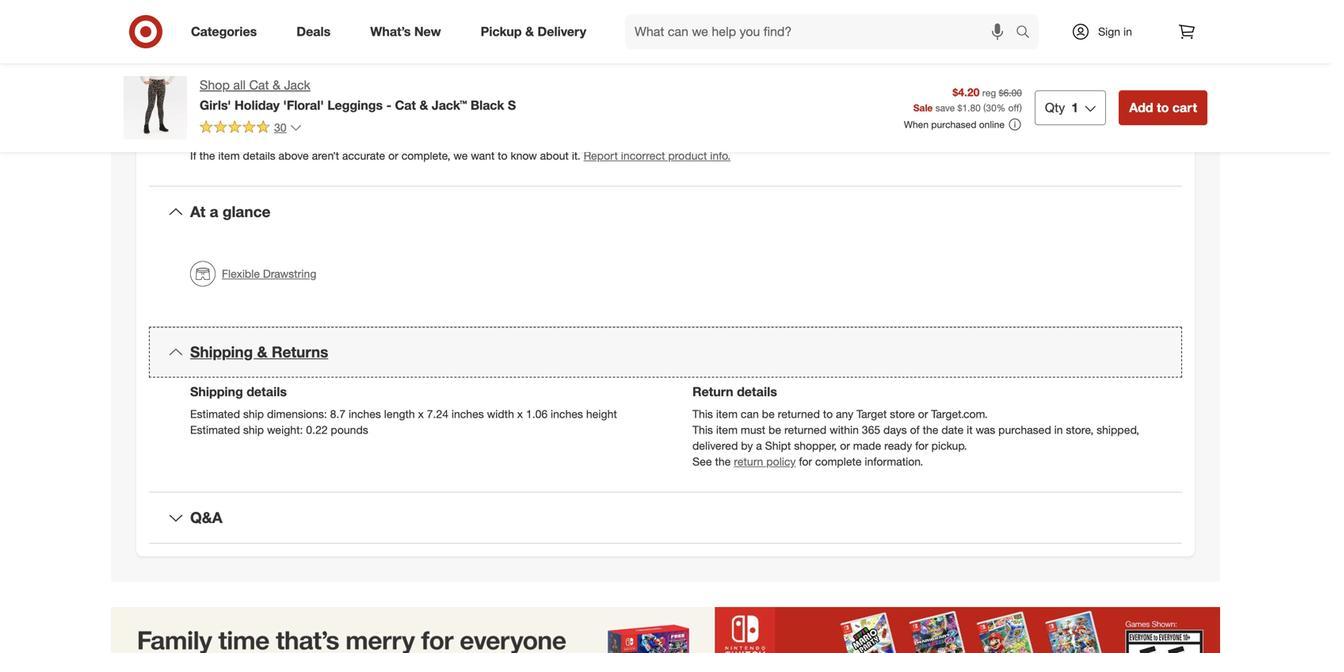 Task type: describe. For each thing, give the bounding box(es) containing it.
want
[[471, 149, 495, 163]]

shop all cat & jack girls' holiday 'floral' leggings - cat & jack™ black s
[[200, 77, 516, 113]]

1 vertical spatial item
[[717, 407, 738, 421]]

1 inches from the left
[[349, 407, 381, 421]]

pickup
[[481, 24, 522, 39]]

new
[[415, 24, 441, 39]]

1 vertical spatial the
[[923, 423, 939, 437]]

shipping details estimated ship dimensions: 8.7 inches length x 7.24 inches width x 1.06 inches height estimated ship weight: 0.22 pounds
[[190, 384, 617, 437]]

a inside "dropdown button"
[[210, 203, 218, 221]]

8.7
[[330, 407, 346, 421]]

holiday
[[235, 97, 280, 113]]

target
[[857, 407, 887, 421]]

when purchased online
[[904, 119, 1005, 130]]

2 this from the top
[[693, 423, 713, 437]]

sale
[[914, 102, 933, 114]]

complete,
[[402, 149, 451, 163]]

details for return
[[737, 384, 778, 399]]

purchased inside return details this item can be returned to any target store or target.com. this item must be returned within 365 days of the date it was purchased in store, shipped, delivered by a shipt shopper, or made ready for pickup. see the return policy for complete information.
[[999, 423, 1052, 437]]

days
[[884, 423, 907, 437]]

information.
[[865, 455, 924, 468]]

to inside button
[[1157, 100, 1170, 115]]

1 horizontal spatial the
[[715, 455, 731, 468]]

add to cart button
[[1120, 90, 1208, 125]]

advertisement region
[[111, 607, 1221, 653]]

qty
[[1046, 100, 1066, 115]]

add
[[1130, 100, 1154, 115]]

origin : imported
[[190, 97, 274, 111]]

205-
[[302, 49, 325, 63]]

origin
[[190, 97, 222, 111]]

policy
[[767, 455, 796, 468]]

add to cart
[[1130, 100, 1198, 115]]

0 horizontal spatial the
[[200, 149, 215, 163]]

shop
[[200, 77, 230, 93]]

return policy link
[[734, 455, 796, 468]]

0 vertical spatial item
[[218, 149, 240, 163]]

& inside dropdown button
[[257, 343, 268, 361]]

shipping for shipping & returns
[[190, 343, 253, 361]]

jack
[[284, 77, 311, 93]]

0 horizontal spatial cat
[[249, 77, 269, 93]]

drawstring
[[263, 267, 317, 281]]

item number (dpci) : 205-02-8149
[[190, 49, 366, 63]]

ready
[[885, 439, 913, 453]]

1 vertical spatial be
[[769, 423, 782, 437]]

was
[[976, 423, 996, 437]]

$
[[958, 102, 963, 114]]

report incorrect product info. button
[[584, 148, 731, 164]]

deals link
[[283, 14, 351, 49]]

made
[[854, 439, 882, 453]]

leggings
[[328, 97, 383, 113]]

s
[[508, 97, 516, 113]]

pounds
[[331, 423, 368, 437]]

0.22
[[306, 423, 328, 437]]

store,
[[1067, 423, 1094, 437]]

search
[[1009, 25, 1047, 41]]

What can we help you find? suggestions appear below search field
[[626, 14, 1020, 49]]

shipt
[[766, 439, 791, 453]]

02-
[[325, 49, 342, 63]]

shipped,
[[1097, 423, 1140, 437]]

return
[[734, 455, 764, 468]]

black
[[471, 97, 505, 113]]

2 x from the left
[[517, 407, 523, 421]]

date
[[942, 423, 964, 437]]

categories link
[[178, 14, 277, 49]]

sign in
[[1099, 25, 1133, 38]]

width
[[487, 407, 514, 421]]

1 estimated from the top
[[190, 407, 240, 421]]

item
[[190, 49, 214, 63]]

above
[[279, 149, 309, 163]]

when
[[904, 119, 929, 130]]

1 this from the top
[[693, 407, 713, 421]]

within
[[830, 423, 859, 437]]

online
[[980, 119, 1005, 130]]

what's
[[370, 24, 411, 39]]

reg
[[983, 87, 997, 99]]

365
[[862, 423, 881, 437]]

all
[[233, 77, 246, 93]]

& right pickup
[[526, 24, 534, 39]]

store
[[890, 407, 915, 421]]

save
[[936, 102, 955, 114]]

image of girls' holiday 'floral' leggings - cat & jack™ black s image
[[124, 76, 187, 140]]

30 link
[[200, 120, 302, 138]]

we
[[454, 149, 468, 163]]

target.com.
[[932, 407, 988, 421]]

)
[[1020, 102, 1023, 114]]

what's new link
[[357, 14, 461, 49]]

weight:
[[267, 423, 303, 437]]

1 horizontal spatial cat
[[395, 97, 416, 113]]

'floral'
[[283, 97, 324, 113]]



Task type: locate. For each thing, give the bounding box(es) containing it.
shipping
[[190, 343, 253, 361], [190, 384, 243, 399]]

estimated down shipping & returns
[[190, 407, 240, 421]]

or up the of at bottom right
[[919, 407, 929, 421]]

details inside return details this item can be returned to any target store or target.com. this item must be returned within 365 days of the date it was purchased in store, shipped, delivered by a shipt shopper, or made ready for pickup. see the return policy for complete information.
[[737, 384, 778, 399]]

this down return
[[693, 407, 713, 421]]

shipping down shipping & returns
[[190, 384, 243, 399]]

0 vertical spatial purchased
[[932, 119, 977, 130]]

2 vertical spatial the
[[715, 455, 731, 468]]

cat
[[249, 77, 269, 93], [395, 97, 416, 113]]

30 down reg
[[987, 102, 997, 114]]

complete
[[816, 455, 862, 468]]

if
[[190, 149, 196, 163]]

1 ship from the top
[[243, 407, 264, 421]]

0 vertical spatial be
[[762, 407, 775, 421]]

1 vertical spatial to
[[498, 149, 508, 163]]

30
[[987, 102, 997, 114], [274, 120, 287, 134]]

1 vertical spatial :
[[222, 97, 226, 111]]

returns
[[272, 343, 328, 361]]

cart
[[1173, 100, 1198, 115]]

2 horizontal spatial to
[[1157, 100, 1170, 115]]

a right 'at'
[[210, 203, 218, 221]]

item down 30 link
[[218, 149, 240, 163]]

or right accurate
[[389, 149, 399, 163]]

0 horizontal spatial x
[[418, 407, 424, 421]]

0 horizontal spatial purchased
[[932, 119, 977, 130]]

details inside the shipping details estimated ship dimensions: 8.7 inches length x 7.24 inches width x 1.06 inches height estimated ship weight: 0.22 pounds
[[247, 384, 287, 399]]

the down delivered
[[715, 455, 731, 468]]

ship left dimensions:
[[243, 407, 264, 421]]

length
[[384, 407, 415, 421]]

shipping inside dropdown button
[[190, 343, 253, 361]]

1 horizontal spatial inches
[[452, 407, 484, 421]]

shipping & returns
[[190, 343, 328, 361]]

it
[[967, 423, 973, 437]]

purchased down $
[[932, 119, 977, 130]]

0 horizontal spatial in
[[1055, 423, 1064, 437]]

1 vertical spatial returned
[[785, 423, 827, 437]]

0 vertical spatial :
[[296, 49, 299, 63]]

1 horizontal spatial a
[[756, 439, 762, 453]]

shipping left returns
[[190, 343, 253, 361]]

0 vertical spatial 30
[[987, 102, 997, 114]]

purchased right was
[[999, 423, 1052, 437]]

0 horizontal spatial :
[[222, 97, 226, 111]]

must
[[741, 423, 766, 437]]

1 horizontal spatial :
[[296, 49, 299, 63]]

0 horizontal spatial a
[[210, 203, 218, 221]]

1 horizontal spatial 30
[[987, 102, 997, 114]]

1 horizontal spatial in
[[1124, 25, 1133, 38]]

0 vertical spatial for
[[916, 439, 929, 453]]

: down the shop
[[222, 97, 226, 111]]

& left jack on the left
[[273, 77, 281, 93]]

0 vertical spatial this
[[693, 407, 713, 421]]

pickup.
[[932, 439, 968, 453]]

a inside return details this item can be returned to any target store or target.com. this item must be returned within 365 days of the date it was purchased in store, shipped, delivered by a shipt shopper, or made ready for pickup. see the return policy for complete information.
[[756, 439, 762, 453]]

details for shipping
[[247, 384, 287, 399]]

q&a
[[190, 509, 223, 527]]

1 vertical spatial ship
[[243, 423, 264, 437]]

1 vertical spatial estimated
[[190, 423, 240, 437]]

x
[[418, 407, 424, 421], [517, 407, 523, 421]]

2 horizontal spatial inches
[[551, 407, 583, 421]]

returned
[[778, 407, 820, 421], [785, 423, 827, 437]]

flexible
[[222, 267, 260, 281]]

in right sign
[[1124, 25, 1133, 38]]

2 shipping from the top
[[190, 384, 243, 399]]

the
[[200, 149, 215, 163], [923, 423, 939, 437], [715, 455, 731, 468]]

this
[[693, 407, 713, 421], [693, 423, 713, 437]]

by
[[741, 439, 753, 453]]

8149
[[342, 49, 366, 63]]

see
[[693, 455, 712, 468]]

accurate
[[342, 149, 385, 163]]

inches right 1.06
[[551, 407, 583, 421]]

be right the can
[[762, 407, 775, 421]]

inches up pounds
[[349, 407, 381, 421]]

1 vertical spatial shipping
[[190, 384, 243, 399]]

2 vertical spatial item
[[717, 423, 738, 437]]

: left 205- at left
[[296, 49, 299, 63]]

2 horizontal spatial the
[[923, 423, 939, 437]]

ship left weight:
[[243, 423, 264, 437]]

aren't
[[312, 149, 339, 163]]

details up dimensions:
[[247, 384, 287, 399]]

cat right -
[[395, 97, 416, 113]]

1 vertical spatial cat
[[395, 97, 416, 113]]

cat right all
[[249, 77, 269, 93]]

to inside return details this item can be returned to any target store or target.com. this item must be returned within 365 days of the date it was purchased in store, shipped, delivered by a shipt shopper, or made ready for pickup. see the return policy for complete information.
[[823, 407, 833, 421]]

2 vertical spatial or
[[840, 439, 851, 453]]

0 vertical spatial a
[[210, 203, 218, 221]]

return
[[693, 384, 734, 399]]

3 inches from the left
[[551, 407, 583, 421]]

1 horizontal spatial for
[[916, 439, 929, 453]]

any
[[836, 407, 854, 421]]

deals
[[297, 24, 331, 39]]

delivered
[[693, 439, 738, 453]]

1 vertical spatial this
[[693, 423, 713, 437]]

0 vertical spatial in
[[1124, 25, 1133, 38]]

1
[[1072, 100, 1079, 115]]

0 vertical spatial returned
[[778, 407, 820, 421]]

0 vertical spatial to
[[1157, 100, 1170, 115]]

1.80
[[963, 102, 981, 114]]

return details this item can be returned to any target store or target.com. this item must be returned within 365 days of the date it was purchased in store, shipped, delivered by a shipt shopper, or made ready for pickup. see the return policy for complete information.
[[693, 384, 1140, 468]]

in
[[1124, 25, 1133, 38], [1055, 423, 1064, 437]]

be up the 'shipt'
[[769, 423, 782, 437]]

it.
[[572, 149, 581, 163]]

estimated left weight:
[[190, 423, 240, 437]]

in left store,
[[1055, 423, 1064, 437]]

1 x from the left
[[418, 407, 424, 421]]

at a glance button
[[149, 187, 1183, 237]]

know
[[511, 149, 537, 163]]

about
[[540, 149, 569, 163]]

for down the of at bottom right
[[916, 439, 929, 453]]

0 horizontal spatial to
[[498, 149, 508, 163]]

at a glance
[[190, 203, 271, 221]]

to right want
[[498, 149, 508, 163]]

number
[[217, 49, 259, 63]]

7.24
[[427, 407, 449, 421]]

item left the can
[[717, 407, 738, 421]]

&
[[526, 24, 534, 39], [273, 77, 281, 93], [420, 97, 428, 113], [257, 343, 268, 361]]

flexible drawstring button
[[190, 256, 317, 291]]

jack™
[[432, 97, 467, 113]]

search button
[[1009, 14, 1047, 52]]

0 horizontal spatial or
[[389, 149, 399, 163]]

1 horizontal spatial or
[[840, 439, 851, 453]]

1 vertical spatial for
[[799, 455, 813, 468]]

to left any
[[823, 407, 833, 421]]

1 horizontal spatial purchased
[[999, 423, 1052, 437]]

%
[[997, 102, 1006, 114]]

1 vertical spatial purchased
[[999, 423, 1052, 437]]

0 horizontal spatial inches
[[349, 407, 381, 421]]

sign
[[1099, 25, 1121, 38]]

& left "jack™"
[[420, 97, 428, 113]]

1 horizontal spatial x
[[517, 407, 523, 421]]

x left 1.06
[[517, 407, 523, 421]]

flexible drawstring
[[222, 267, 317, 281]]

1 vertical spatial 30
[[274, 120, 287, 134]]

0 vertical spatial ship
[[243, 407, 264, 421]]

for down shopper,
[[799, 455, 813, 468]]

if the item details above aren't accurate or complete, we want to know about it. report incorrect product info.
[[190, 149, 731, 163]]

(
[[984, 102, 987, 114]]

& left returns
[[257, 343, 268, 361]]

to right add
[[1157, 100, 1170, 115]]

dimensions:
[[267, 407, 327, 421]]

0 vertical spatial the
[[200, 149, 215, 163]]

shipping & returns button
[[149, 327, 1183, 378]]

the right the of at bottom right
[[923, 423, 939, 437]]

pickup & delivery
[[481, 24, 587, 39]]

1 vertical spatial a
[[756, 439, 762, 453]]

0 horizontal spatial 30
[[274, 120, 287, 134]]

categories
[[191, 24, 257, 39]]

$6.00
[[999, 87, 1023, 99]]

x left the 7.24
[[418, 407, 424, 421]]

30 inside $4.20 reg $6.00 sale save $ 1.80 ( 30 % off )
[[987, 102, 997, 114]]

details down 30 link
[[243, 149, 276, 163]]

shopper,
[[795, 439, 837, 453]]

1 shipping from the top
[[190, 343, 253, 361]]

:
[[296, 49, 299, 63], [222, 97, 226, 111]]

shipping inside the shipping details estimated ship dimensions: 8.7 inches length x 7.24 inches width x 1.06 inches height estimated ship weight: 0.22 pounds
[[190, 384, 243, 399]]

shipping for shipping details estimated ship dimensions: 8.7 inches length x 7.24 inches width x 1.06 inches height estimated ship weight: 0.22 pounds
[[190, 384, 243, 399]]

2 inches from the left
[[452, 407, 484, 421]]

2 ship from the top
[[243, 423, 264, 437]]

1 horizontal spatial to
[[823, 407, 833, 421]]

sign in link
[[1058, 14, 1157, 49]]

1 vertical spatial in
[[1055, 423, 1064, 437]]

2 estimated from the top
[[190, 423, 240, 437]]

in inside return details this item can be returned to any target store or target.com. this item must be returned within 365 days of the date it was purchased in store, shipped, delivered by a shipt shopper, or made ready for pickup. see the return policy for complete information.
[[1055, 423, 1064, 437]]

at
[[190, 203, 206, 221]]

2 vertical spatial to
[[823, 407, 833, 421]]

2 horizontal spatial or
[[919, 407, 929, 421]]

1.06
[[526, 407, 548, 421]]

to
[[1157, 100, 1170, 115], [498, 149, 508, 163], [823, 407, 833, 421]]

0 horizontal spatial for
[[799, 455, 813, 468]]

a right by
[[756, 439, 762, 453]]

item up delivered
[[717, 423, 738, 437]]

inches right the 7.24
[[452, 407, 484, 421]]

delivery
[[538, 24, 587, 39]]

the right if
[[200, 149, 215, 163]]

this up delivered
[[693, 423, 713, 437]]

imported
[[229, 97, 274, 111]]

a
[[210, 203, 218, 221], [756, 439, 762, 453]]

incorrect
[[621, 149, 665, 163]]

0 vertical spatial cat
[[249, 77, 269, 93]]

0 vertical spatial estimated
[[190, 407, 240, 421]]

30 up above
[[274, 120, 287, 134]]

0 vertical spatial shipping
[[190, 343, 253, 361]]

$4.20
[[953, 85, 980, 99]]

$4.20 reg $6.00 sale save $ 1.80 ( 30 % off )
[[914, 85, 1023, 114]]

or down within
[[840, 439, 851, 453]]

what's new
[[370, 24, 441, 39]]

qty 1
[[1046, 100, 1079, 115]]

details up the can
[[737, 384, 778, 399]]

1 vertical spatial or
[[919, 407, 929, 421]]

off
[[1009, 102, 1020, 114]]

pickup & delivery link
[[467, 14, 606, 49]]

girls'
[[200, 97, 231, 113]]

0 vertical spatial or
[[389, 149, 399, 163]]

report
[[584, 149, 618, 163]]



Task type: vqa. For each thing, say whether or not it's contained in the screenshot.
guest
no



